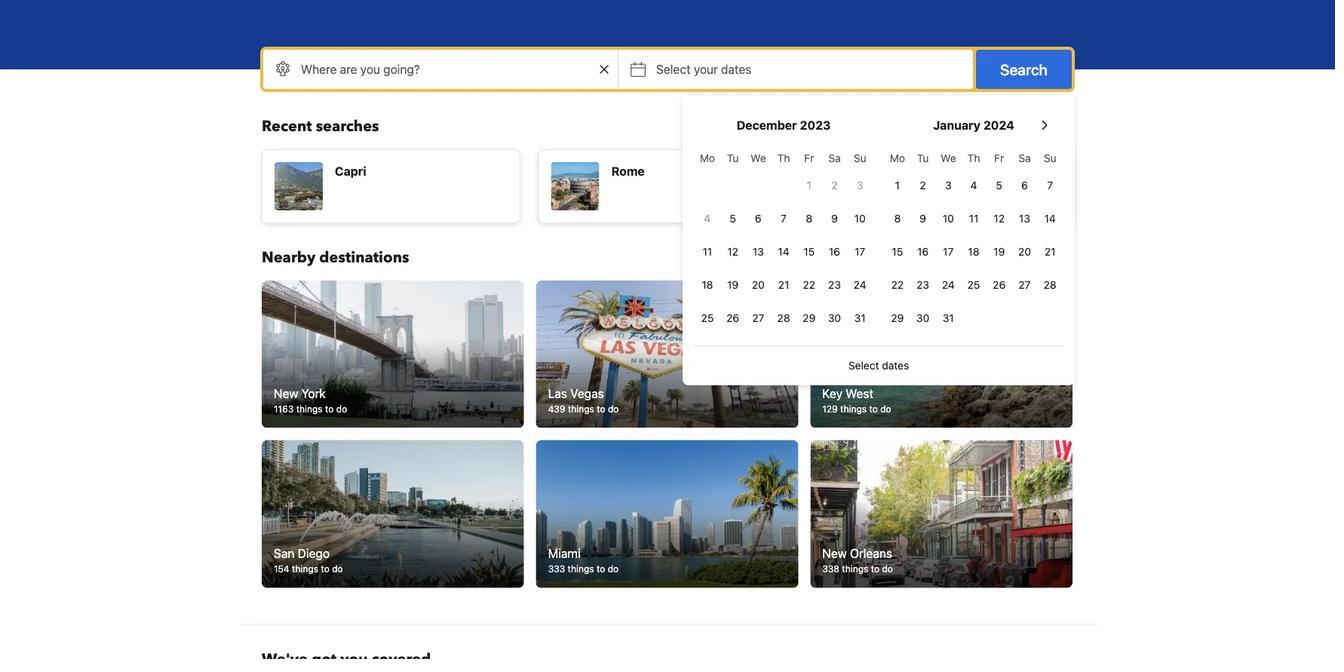 Task type: locate. For each thing, give the bounding box(es) containing it.
20 inside option
[[752, 279, 765, 291]]

0 horizontal spatial 13
[[753, 246, 764, 258]]

1 horizontal spatial tu
[[917, 152, 929, 164]]

11
[[969, 212, 979, 225], [703, 246, 712, 258]]

16 for 16 option at top right
[[918, 246, 929, 258]]

select for select dates
[[849, 360, 879, 372]]

12
[[994, 212, 1005, 225], [728, 246, 739, 258]]

7 December 2023 checkbox
[[771, 204, 797, 234]]

1 horizontal spatial su
[[1044, 152, 1057, 164]]

23 for 23 option
[[828, 279, 841, 291]]

0 vertical spatial 21
[[1045, 246, 1056, 258]]

1 horizontal spatial grid
[[885, 143, 1063, 334]]

0 horizontal spatial 16
[[829, 246, 841, 258]]

things down the diego
[[292, 564, 318, 574]]

new for new york
[[274, 386, 298, 401]]

key west link
[[815, 149, 1074, 223]]

to inside san diego 154 things to do
[[321, 564, 330, 574]]

7
[[1047, 179, 1053, 192], [781, 212, 787, 225]]

22 January 2024 checkbox
[[885, 270, 911, 300]]

26 inside checkbox
[[993, 279, 1006, 291]]

16
[[829, 246, 841, 258], [918, 246, 929, 258]]

select dates
[[849, 360, 909, 372]]

10 inside "10 december 2023" checkbox
[[855, 212, 866, 225]]

to for new orleans
[[871, 564, 880, 574]]

1 vertical spatial 12
[[728, 246, 739, 258]]

11 inside option
[[969, 212, 979, 225]]

20 inside checkbox
[[1019, 246, 1031, 258]]

4 right 3 january 2024 checkbox
[[971, 179, 977, 192]]

2 2 from the left
[[920, 179, 926, 192]]

2 su from the left
[[1044, 152, 1057, 164]]

nearby
[[262, 247, 316, 268]]

to right 129
[[870, 404, 878, 415]]

26 for 26 january 2024 checkbox
[[993, 279, 1006, 291]]

21 December 2023 checkbox
[[771, 270, 797, 300]]

3 left 4 checkbox
[[945, 179, 952, 192]]

su
[[854, 152, 867, 164], [1044, 152, 1057, 164]]

2 th from the left
[[968, 152, 980, 164]]

things for new orleans
[[842, 564, 869, 574]]

su for 2024
[[1044, 152, 1057, 164]]

1 2 from the left
[[832, 179, 838, 192]]

2 right 1 december 2023 option
[[832, 179, 838, 192]]

west right the '1' option
[[913, 164, 942, 178]]

24 right 23 option
[[854, 279, 867, 291]]

20 right "19 december 2023" checkbox
[[752, 279, 765, 291]]

21 for 21 "option"
[[778, 279, 789, 291]]

18
[[968, 246, 980, 258], [702, 279, 713, 291]]

10 inside 10 january 2024 checkbox
[[943, 212, 954, 225]]

to down 'vegas'
[[597, 404, 606, 415]]

1 3 from the left
[[857, 179, 864, 192]]

tu down december
[[727, 152, 739, 164]]

19 January 2024 checkbox
[[987, 237, 1012, 267]]

30 inside checkbox
[[917, 312, 930, 324]]

do right 154
[[332, 564, 343, 574]]

21
[[1045, 246, 1056, 258], [778, 279, 789, 291]]

0 horizontal spatial 11
[[703, 246, 712, 258]]

1 horizontal spatial 23
[[917, 279, 930, 291]]

to inside new york 1163 things to do
[[325, 404, 334, 415]]

tu
[[727, 152, 739, 164], [917, 152, 929, 164]]

1 15 from the left
[[804, 246, 815, 258]]

0 vertical spatial 25
[[968, 279, 980, 291]]

las vegas image
[[536, 281, 798, 428]]

27 right 26 january 2024 checkbox
[[1019, 279, 1031, 291]]

2 we from the left
[[941, 152, 956, 164]]

14 January 2024 checkbox
[[1038, 204, 1063, 234]]

0 vertical spatial 19
[[994, 246, 1005, 258]]

dates down 29 january 2024 checkbox
[[882, 360, 909, 372]]

3 for january 2024
[[945, 179, 952, 192]]

22 December 2023 checkbox
[[797, 270, 822, 300]]

key for key west
[[888, 164, 910, 178]]

0 horizontal spatial 26
[[727, 312, 740, 324]]

1 horizontal spatial 29
[[891, 312, 904, 324]]

28 right the 27 december 2023 option
[[777, 312, 790, 324]]

1 vertical spatial 18
[[702, 279, 713, 291]]

1 vertical spatial new
[[823, 546, 847, 560]]

0 horizontal spatial 22
[[803, 279, 816, 291]]

333
[[548, 564, 565, 574]]

0 horizontal spatial fr
[[804, 152, 814, 164]]

0 horizontal spatial mo
[[700, 152, 715, 164]]

17 right 16 'option' at the right
[[855, 246, 866, 258]]

sa up 6 checkbox
[[1019, 152, 1031, 164]]

1 horizontal spatial 28
[[1044, 279, 1057, 291]]

16 right 15 december 2023 option
[[829, 246, 841, 258]]

su up 7 january 2024 checkbox
[[1044, 152, 1057, 164]]

14 December 2023 checkbox
[[771, 237, 797, 267]]

1 vertical spatial 7
[[781, 212, 787, 225]]

28 for 28 january 2024 checkbox
[[1044, 279, 1057, 291]]

1 horizontal spatial 5
[[996, 179, 1003, 192]]

10 right 9 "option"
[[855, 212, 866, 225]]

key
[[888, 164, 910, 178], [823, 386, 843, 401]]

1 16 from the left
[[829, 246, 841, 258]]

22
[[803, 279, 816, 291], [892, 279, 904, 291]]

1 horizontal spatial we
[[941, 152, 956, 164]]

23 right 22 checkbox
[[917, 279, 930, 291]]

th
[[778, 152, 790, 164], [968, 152, 980, 164]]

searches
[[316, 116, 379, 137]]

3 inside 3 option
[[857, 179, 864, 192]]

30 for 30 january 2024 checkbox
[[917, 312, 930, 324]]

29 for 29 january 2024 checkbox
[[891, 312, 904, 324]]

mo up the '1' option
[[890, 152, 905, 164]]

18 right 17 january 2024 option
[[968, 246, 980, 258]]

2 8 from the left
[[894, 212, 901, 225]]

0 horizontal spatial 12
[[728, 246, 739, 258]]

do
[[336, 404, 347, 415], [608, 404, 619, 415], [881, 404, 892, 415], [332, 564, 343, 574], [608, 564, 619, 574], [882, 564, 893, 574]]

20 right 19 january 2024 checkbox
[[1019, 246, 1031, 258]]

0 horizontal spatial 18
[[702, 279, 713, 291]]

1 horizontal spatial 31
[[943, 312, 954, 324]]

to inside "key west 129 things to do"
[[870, 404, 878, 415]]

1 horizontal spatial 19
[[994, 246, 1005, 258]]

14
[[1045, 212, 1056, 225], [778, 246, 790, 258]]

11 inside checkbox
[[703, 246, 712, 258]]

do for san diego
[[332, 564, 343, 574]]

13
[[1019, 212, 1031, 225], [753, 246, 764, 258]]

28 right 27 option
[[1044, 279, 1057, 291]]

things down orleans
[[842, 564, 869, 574]]

24 right 23 january 2024 checkbox
[[942, 279, 955, 291]]

1 horizontal spatial select
[[849, 360, 879, 372]]

27
[[1019, 279, 1031, 291], [752, 312, 765, 324]]

5 inside checkbox
[[996, 179, 1003, 192]]

to down the diego
[[321, 564, 330, 574]]

14 right 13 december 2023 checkbox
[[778, 246, 790, 258]]

grid for january
[[885, 143, 1063, 334]]

5 January 2024 checkbox
[[987, 171, 1012, 201]]

0 vertical spatial 5
[[996, 179, 1003, 192]]

5
[[996, 179, 1003, 192], [730, 212, 736, 225]]

21 inside checkbox
[[1045, 246, 1056, 258]]

18 inside option
[[968, 246, 980, 258]]

2 30 from the left
[[917, 312, 930, 324]]

fr
[[804, 152, 814, 164], [995, 152, 1004, 164]]

1 th from the left
[[778, 152, 790, 164]]

1 vertical spatial 14
[[778, 246, 790, 258]]

fr up 5 checkbox
[[995, 152, 1004, 164]]

1 horizontal spatial 13
[[1019, 212, 1031, 225]]

we
[[751, 152, 766, 164], [941, 152, 956, 164]]

29 inside option
[[803, 312, 816, 324]]

27 for 27 option
[[1019, 279, 1031, 291]]

tu for december
[[727, 152, 739, 164]]

2 23 from the left
[[917, 279, 930, 291]]

13 left 14 december 2023 checkbox
[[753, 246, 764, 258]]

things inside miami 333 things to do
[[568, 564, 594, 574]]

24
[[854, 279, 867, 291], [942, 279, 955, 291]]

1 horizontal spatial 12
[[994, 212, 1005, 225]]

10 December 2023 checkbox
[[848, 204, 873, 234]]

27 December 2023 checkbox
[[746, 303, 771, 334]]

4
[[971, 179, 977, 192], [704, 212, 711, 225]]

2 17 from the left
[[943, 246, 954, 258]]

tu up 2 january 2024 checkbox
[[917, 152, 929, 164]]

22 for 22 december 2023 checkbox
[[803, 279, 816, 291]]

key up 129
[[823, 386, 843, 401]]

0 horizontal spatial 10
[[855, 212, 866, 225]]

0 vertical spatial 13
[[1019, 212, 1031, 225]]

0 horizontal spatial sa
[[829, 152, 841, 164]]

0 horizontal spatial 20
[[752, 279, 765, 291]]

2 31 from the left
[[943, 312, 954, 324]]

capri
[[335, 164, 366, 178]]

13 inside checkbox
[[753, 246, 764, 258]]

2 15 from the left
[[892, 246, 903, 258]]

1 vertical spatial west
[[846, 386, 874, 401]]

1 vertical spatial 27
[[752, 312, 765, 324]]

21 inside "option"
[[778, 279, 789, 291]]

8 for 8 option
[[894, 212, 901, 225]]

1
[[807, 179, 812, 192], [895, 179, 900, 192]]

5 right 4 checkbox
[[730, 212, 736, 225]]

1 for january
[[895, 179, 900, 192]]

1 horizontal spatial 14
[[1045, 212, 1056, 225]]

1 horizontal spatial 21
[[1045, 246, 1056, 258]]

3 for december 2023
[[857, 179, 864, 192]]

1 9 from the left
[[832, 212, 838, 225]]

14 for 14 option
[[1045, 212, 1056, 225]]

to for las vegas
[[597, 404, 606, 415]]

1 vertical spatial 13
[[753, 246, 764, 258]]

1 horizontal spatial 18
[[968, 246, 980, 258]]

select
[[656, 62, 691, 77], [849, 360, 879, 372]]

17 inside checkbox
[[855, 246, 866, 258]]

16 December 2023 checkbox
[[822, 237, 848, 267]]

23
[[828, 279, 841, 291], [917, 279, 930, 291]]

15 for 15 january 2024 'checkbox'
[[892, 246, 903, 258]]

1 vertical spatial 25
[[701, 312, 714, 324]]

29 left 30 january 2024 checkbox
[[891, 312, 904, 324]]

miami 333 things to do
[[548, 546, 619, 574]]

19
[[994, 246, 1005, 258], [727, 279, 739, 291]]

0 horizontal spatial 14
[[778, 246, 790, 258]]

7 right 6 checkbox at the right top of the page
[[781, 212, 787, 225]]

8 for 8 option
[[806, 212, 813, 225]]

do inside new york 1163 things to do
[[336, 404, 347, 415]]

20
[[1019, 246, 1031, 258], [752, 279, 765, 291]]

1 8 from the left
[[806, 212, 813, 225]]

we down december
[[751, 152, 766, 164]]

0 horizontal spatial grid
[[695, 143, 873, 334]]

8 right 7 december 2023 option
[[806, 212, 813, 225]]

27 inside option
[[752, 312, 765, 324]]

we for january
[[941, 152, 956, 164]]

29
[[803, 312, 816, 324], [891, 312, 904, 324]]

things inside san diego 154 things to do
[[292, 564, 318, 574]]

orleans
[[850, 546, 893, 560]]

9
[[832, 212, 838, 225], [920, 212, 927, 225]]

25 left 26 january 2024 checkbox
[[968, 279, 980, 291]]

0 vertical spatial 6
[[1022, 179, 1028, 192]]

23 for 23 january 2024 checkbox
[[917, 279, 930, 291]]

mo up 4 checkbox
[[700, 152, 715, 164]]

miami
[[548, 546, 581, 560]]

key west image
[[811, 281, 1073, 428]]

5 inside "option"
[[730, 212, 736, 225]]

0 horizontal spatial 5
[[730, 212, 736, 225]]

dates right your
[[721, 62, 752, 77]]

sa
[[829, 152, 841, 164], [1019, 152, 1031, 164]]

1 horizontal spatial 6
[[1022, 179, 1028, 192]]

21 right 20 december 2023 option
[[778, 279, 789, 291]]

17 inside option
[[943, 246, 954, 258]]

31 for 31 december 2023 option
[[855, 312, 866, 324]]

30 inside 'option'
[[828, 312, 841, 324]]

7 right 6 checkbox
[[1047, 179, 1053, 192]]

things
[[296, 404, 323, 415], [568, 404, 594, 415], [841, 404, 867, 415], [292, 564, 318, 574], [568, 564, 594, 574], [842, 564, 869, 574]]

27 inside option
[[1019, 279, 1031, 291]]

1 22 from the left
[[803, 279, 816, 291]]

15
[[804, 246, 815, 258], [892, 246, 903, 258]]

things right 129
[[841, 404, 867, 415]]

12 January 2024 checkbox
[[987, 204, 1012, 234]]

1 sa from the left
[[829, 152, 841, 164]]

0 horizontal spatial 2
[[832, 179, 838, 192]]

1 left 2 checkbox
[[807, 179, 812, 192]]

west inside "key west 129 things to do"
[[846, 386, 874, 401]]

things down 'vegas'
[[568, 404, 594, 415]]

1 horizontal spatial 22
[[892, 279, 904, 291]]

11 left 12 option
[[703, 246, 712, 258]]

25 left 26 december 2023 "option"
[[701, 312, 714, 324]]

1 17 from the left
[[855, 246, 866, 258]]

york
[[302, 386, 326, 401]]

0 vertical spatial 18
[[968, 246, 980, 258]]

18 left "19 december 2023" checkbox
[[702, 279, 713, 291]]

25 for 25 option on the top of page
[[968, 279, 980, 291]]

1 horizontal spatial 25
[[968, 279, 980, 291]]

7 January 2024 checkbox
[[1038, 171, 1063, 201]]

1 grid from the left
[[695, 143, 873, 334]]

to right 333 at the left bottom
[[597, 564, 605, 574]]

0 horizontal spatial 31
[[855, 312, 866, 324]]

th down december 2023
[[778, 152, 790, 164]]

0 horizontal spatial west
[[846, 386, 874, 401]]

26 right 25 option on the top of page
[[993, 279, 1006, 291]]

13 inside option
[[1019, 212, 1031, 225]]

1 horizontal spatial 26
[[993, 279, 1006, 291]]

1 horizontal spatial 7
[[1047, 179, 1053, 192]]

26
[[993, 279, 1006, 291], [727, 312, 740, 324]]

1 horizontal spatial 24
[[942, 279, 955, 291]]

19 right the 18 december 2023 checkbox
[[727, 279, 739, 291]]

2 29 from the left
[[891, 312, 904, 324]]

to inside las vegas 439 things to do
[[597, 404, 606, 415]]

2 tu from the left
[[917, 152, 929, 164]]

1 we from the left
[[751, 152, 766, 164]]

20 for 20 checkbox
[[1019, 246, 1031, 258]]

mo
[[700, 152, 715, 164], [890, 152, 905, 164]]

0 horizontal spatial key
[[823, 386, 843, 401]]

7 inside 7 january 2024 checkbox
[[1047, 179, 1053, 192]]

do for new orleans
[[882, 564, 893, 574]]

do for key west
[[881, 404, 892, 415]]

1 December 2023 checkbox
[[797, 171, 822, 201]]

6 right 5 checkbox
[[1022, 179, 1028, 192]]

1 vertical spatial 26
[[727, 312, 740, 324]]

2 fr from the left
[[995, 152, 1004, 164]]

5 for 5 december 2023 "option"
[[730, 212, 736, 225]]

5 left 6 checkbox
[[996, 179, 1003, 192]]

1 1 from the left
[[807, 179, 812, 192]]

we for december
[[751, 152, 766, 164]]

1 horizontal spatial dates
[[882, 360, 909, 372]]

1 horizontal spatial 15
[[892, 246, 903, 258]]

0 vertical spatial 14
[[1045, 212, 1056, 225]]

west down select dates
[[846, 386, 874, 401]]

0 horizontal spatial 3
[[857, 179, 864, 192]]

1 horizontal spatial 20
[[1019, 246, 1031, 258]]

0 vertical spatial 27
[[1019, 279, 1031, 291]]

22 left 23 option
[[803, 279, 816, 291]]

27 for the 27 december 2023 option
[[752, 312, 765, 324]]

2 1 from the left
[[895, 179, 900, 192]]

24 December 2023 checkbox
[[848, 270, 873, 300]]

1 down key west in the top of the page
[[895, 179, 900, 192]]

30 December 2023 checkbox
[[822, 303, 848, 334]]

1 mo from the left
[[700, 152, 715, 164]]

diego
[[298, 546, 330, 560]]

23 inside 23 option
[[828, 279, 841, 291]]

15 inside 'checkbox'
[[892, 246, 903, 258]]

do inside las vegas 439 things to do
[[608, 404, 619, 415]]

2 sa from the left
[[1019, 152, 1031, 164]]

las
[[548, 386, 567, 401]]

17 right 16 option at top right
[[943, 246, 954, 258]]

0 horizontal spatial new
[[274, 386, 298, 401]]

new up 1163
[[274, 386, 298, 401]]

14 right 13 january 2024 option
[[1045, 212, 1056, 225]]

28
[[1044, 279, 1057, 291], [777, 312, 790, 324]]

to for san diego
[[321, 564, 330, 574]]

things inside las vegas 439 things to do
[[568, 404, 594, 415]]

11 January 2024 checkbox
[[961, 204, 987, 234]]

new inside new york 1163 things to do
[[274, 386, 298, 401]]

28 inside checkbox
[[1044, 279, 1057, 291]]

10 right 9 january 2024 checkbox
[[943, 212, 954, 225]]

1 vertical spatial 6
[[755, 212, 762, 225]]

select left your
[[656, 62, 691, 77]]

439
[[548, 404, 566, 415]]

12 inside option
[[728, 246, 739, 258]]

28 inside checkbox
[[777, 312, 790, 324]]

2 down key west in the top of the page
[[920, 179, 926, 192]]

do down select dates
[[881, 404, 892, 415]]

0 horizontal spatial 9
[[832, 212, 838, 225]]

1 31 from the left
[[855, 312, 866, 324]]

things down miami
[[568, 564, 594, 574]]

1 horizontal spatial 1
[[895, 179, 900, 192]]

nearby destinations
[[262, 247, 409, 268]]

31 December 2023 checkbox
[[848, 303, 873, 334]]

new for new orleans
[[823, 546, 847, 560]]

21 right 20 checkbox
[[1045, 246, 1056, 258]]

th up 4 checkbox
[[968, 152, 980, 164]]

9 for 9 january 2024 checkbox
[[920, 212, 927, 225]]

6 right 5 december 2023 "option"
[[755, 212, 762, 225]]

25
[[968, 279, 980, 291], [701, 312, 714, 324]]

0 vertical spatial 7
[[1047, 179, 1053, 192]]

1 tu from the left
[[727, 152, 739, 164]]

do inside san diego 154 things to do
[[332, 564, 343, 574]]

to for new york
[[325, 404, 334, 415]]

0 horizontal spatial 17
[[855, 246, 866, 258]]

16 inside 'option'
[[829, 246, 841, 258]]

dates
[[721, 62, 752, 77], [882, 360, 909, 372]]

1 horizontal spatial 30
[[917, 312, 930, 324]]

your
[[694, 62, 718, 77]]

2 10 from the left
[[943, 212, 954, 225]]

2 24 from the left
[[942, 279, 955, 291]]

14 inside checkbox
[[778, 246, 790, 258]]

fr up 1 december 2023 option
[[804, 152, 814, 164]]

1 horizontal spatial new
[[823, 546, 847, 560]]

december
[[737, 118, 797, 132]]

th for december
[[778, 152, 790, 164]]

13 December 2023 checkbox
[[746, 237, 771, 267]]

1 29 from the left
[[803, 312, 816, 324]]

26 December 2023 checkbox
[[720, 303, 746, 334]]

24 inside option
[[854, 279, 867, 291]]

1 30 from the left
[[828, 312, 841, 324]]

things inside 'new orleans 338 things to do'
[[842, 564, 869, 574]]

2 for december 2023
[[832, 179, 838, 192]]

3 right 2 checkbox
[[857, 179, 864, 192]]

do inside "key west 129 things to do"
[[881, 404, 892, 415]]

27 right 26 december 2023 "option"
[[752, 312, 765, 324]]

26 inside "option"
[[727, 312, 740, 324]]

22 left 23 january 2024 checkbox
[[892, 279, 904, 291]]

do right 439
[[608, 404, 619, 415]]

0 horizontal spatial 23
[[828, 279, 841, 291]]

0 vertical spatial 28
[[1044, 279, 1057, 291]]

0 vertical spatial select
[[656, 62, 691, 77]]

18 inside checkbox
[[702, 279, 713, 291]]

30
[[828, 312, 841, 324], [917, 312, 930, 324]]

24 for 24 option
[[854, 279, 867, 291]]

to inside miami 333 things to do
[[597, 564, 605, 574]]

2 9 from the left
[[920, 212, 927, 225]]

1 horizontal spatial 10
[[943, 212, 954, 225]]

19 for 19 january 2024 checkbox
[[994, 246, 1005, 258]]

30 right 29 january 2024 checkbox
[[917, 312, 930, 324]]

west
[[913, 164, 942, 178], [846, 386, 874, 401]]

1 vertical spatial select
[[849, 360, 879, 372]]

0 horizontal spatial 21
[[778, 279, 789, 291]]

129
[[823, 404, 838, 415]]

1 horizontal spatial 2
[[920, 179, 926, 192]]

31 right 30 january 2024 checkbox
[[943, 312, 954, 324]]

new up 338
[[823, 546, 847, 560]]

0 horizontal spatial 15
[[804, 246, 815, 258]]

15 left 16 option at top right
[[892, 246, 903, 258]]

4 left 5 december 2023 "option"
[[704, 212, 711, 225]]

0 horizontal spatial 29
[[803, 312, 816, 324]]

new orleans 338 things to do
[[823, 546, 893, 574]]

do right 333 at the left bottom
[[608, 564, 619, 574]]

15 January 2024 checkbox
[[885, 237, 911, 267]]

2 16 from the left
[[918, 246, 929, 258]]

12 inside checkbox
[[994, 212, 1005, 225]]

0 vertical spatial 11
[[969, 212, 979, 225]]

8 inside option
[[894, 212, 901, 225]]

1 horizontal spatial key
[[888, 164, 910, 178]]

19 December 2023 checkbox
[[720, 270, 746, 300]]

25 for 25 option
[[701, 312, 714, 324]]

las vegas 439 things to do
[[548, 386, 619, 415]]

0 horizontal spatial 27
[[752, 312, 765, 324]]

29 inside checkbox
[[891, 312, 904, 324]]

19 right 18 january 2024 option
[[994, 246, 1005, 258]]

29 for 29 december 2023 option
[[803, 312, 816, 324]]

1 horizontal spatial 8
[[894, 212, 901, 225]]

1 vertical spatial 19
[[727, 279, 739, 291]]

338
[[823, 564, 840, 574]]

do right 1163
[[336, 404, 347, 415]]

we up 3 january 2024 checkbox
[[941, 152, 956, 164]]

january
[[933, 118, 981, 132]]

sa up 2 checkbox
[[829, 152, 841, 164]]

12 for 12 january 2024 checkbox
[[994, 212, 1005, 225]]

0 horizontal spatial 19
[[727, 279, 739, 291]]

23 right 22 december 2023 checkbox
[[828, 279, 841, 291]]

0 vertical spatial west
[[913, 164, 942, 178]]

12 left 13 december 2023 checkbox
[[728, 246, 739, 258]]

3
[[857, 179, 864, 192], [945, 179, 952, 192]]

16 January 2024 checkbox
[[911, 237, 936, 267]]

2
[[832, 179, 838, 192], [920, 179, 926, 192]]

8
[[806, 212, 813, 225], [894, 212, 901, 225]]

to down york
[[325, 404, 334, 415]]

new inside 'new orleans 338 things to do'
[[823, 546, 847, 560]]

2 22 from the left
[[892, 279, 904, 291]]

do inside 'new orleans 338 things to do'
[[882, 564, 893, 574]]

1 23 from the left
[[828, 279, 841, 291]]

san
[[274, 546, 295, 560]]

17
[[855, 246, 866, 258], [943, 246, 954, 258]]

29 right the 28 december 2023 checkbox on the right of the page
[[803, 312, 816, 324]]

do down orleans
[[882, 564, 893, 574]]

31 right 30 'option'
[[855, 312, 866, 324]]

grid
[[695, 143, 873, 334], [885, 143, 1063, 334]]

17 December 2023 checkbox
[[848, 237, 873, 267]]

13 right 12 january 2024 checkbox
[[1019, 212, 1031, 225]]

12 right 11 option
[[994, 212, 1005, 225]]

0 horizontal spatial 8
[[806, 212, 813, 225]]

1 January 2024 checkbox
[[885, 171, 911, 201]]

30 right 29 december 2023 option
[[828, 312, 841, 324]]

12 for 12 option
[[728, 246, 739, 258]]

1 vertical spatial 21
[[778, 279, 789, 291]]

things inside new york 1163 things to do
[[296, 404, 323, 415]]

23 January 2024 checkbox
[[911, 270, 936, 300]]

to down orleans
[[871, 564, 880, 574]]

1 10 from the left
[[855, 212, 866, 225]]

0 horizontal spatial 25
[[701, 312, 714, 324]]

25 January 2024 checkbox
[[961, 270, 987, 300]]

9 inside 9 january 2024 checkbox
[[920, 212, 927, 225]]

16 inside option
[[918, 246, 929, 258]]

18 January 2024 checkbox
[[961, 237, 987, 267]]

1 vertical spatial 20
[[752, 279, 765, 291]]

1 horizontal spatial 11
[[969, 212, 979, 225]]

1 su from the left
[[854, 152, 867, 164]]

1 24 from the left
[[854, 279, 867, 291]]

8 inside option
[[806, 212, 813, 225]]

11 right 10 january 2024 checkbox
[[969, 212, 979, 225]]

key left 2 january 2024 checkbox
[[888, 164, 910, 178]]

things for san diego
[[292, 564, 318, 574]]

2 grid from the left
[[885, 143, 1063, 334]]

search
[[1001, 60, 1048, 78]]

1 horizontal spatial west
[[913, 164, 942, 178]]

10
[[855, 212, 866, 225], [943, 212, 954, 225]]

to
[[325, 404, 334, 415], [597, 404, 606, 415], [870, 404, 878, 415], [321, 564, 330, 574], [597, 564, 605, 574], [871, 564, 880, 574]]

1 horizontal spatial 9
[[920, 212, 927, 225]]

2 3 from the left
[[945, 179, 952, 192]]

1 fr from the left
[[804, 152, 814, 164]]

mo for january
[[890, 152, 905, 164]]

1 horizontal spatial mo
[[890, 152, 905, 164]]

search button
[[976, 50, 1072, 89]]

3 inside 3 january 2024 checkbox
[[945, 179, 952, 192]]

2 mo from the left
[[890, 152, 905, 164]]

16 right 15 january 2024 'checkbox'
[[918, 246, 929, 258]]

7 inside 7 december 2023 option
[[781, 212, 787, 225]]

1 horizontal spatial 3
[[945, 179, 952, 192]]

24 inside checkbox
[[942, 279, 955, 291]]

su up 3 option
[[854, 152, 867, 164]]

miami image
[[536, 440, 798, 588]]

2 January 2024 checkbox
[[911, 171, 936, 201]]

select up "key west 129 things to do"
[[849, 360, 879, 372]]

things inside "key west 129 things to do"
[[841, 404, 867, 415]]

new
[[274, 386, 298, 401], [823, 546, 847, 560]]

things down york
[[296, 404, 323, 415]]

do for las vegas
[[608, 404, 619, 415]]

23 inside 23 january 2024 checkbox
[[917, 279, 930, 291]]

1 vertical spatial 5
[[730, 212, 736, 225]]

9 inside 9 "option"
[[832, 212, 838, 225]]

15 inside option
[[804, 246, 815, 258]]

2024
[[984, 118, 1015, 132]]

things for las vegas
[[568, 404, 594, 415]]

capri link
[[262, 149, 520, 223]]

15 left 16 'option' at the right
[[804, 246, 815, 258]]

key inside "key west 129 things to do"
[[823, 386, 843, 401]]

15 December 2023 checkbox
[[797, 237, 822, 267]]

31
[[855, 312, 866, 324], [943, 312, 954, 324]]

23 December 2023 checkbox
[[822, 270, 848, 300]]

26 for 26 december 2023 "option"
[[727, 312, 740, 324]]

2 December 2023 checkbox
[[822, 171, 848, 201]]

rome link
[[538, 149, 797, 223]]

6
[[1022, 179, 1028, 192], [755, 212, 762, 225]]

tu for january
[[917, 152, 929, 164]]

14 inside option
[[1045, 212, 1056, 225]]

to inside 'new orleans 338 things to do'
[[871, 564, 880, 574]]

0 horizontal spatial select
[[656, 62, 691, 77]]



Task type: vqa. For each thing, say whether or not it's contained in the screenshot.


Task type: describe. For each thing, give the bounding box(es) containing it.
select your dates
[[656, 62, 752, 77]]

28 December 2023 checkbox
[[771, 303, 797, 334]]

december 2023
[[737, 118, 831, 132]]

8 December 2023 checkbox
[[797, 204, 822, 234]]

recent
[[262, 116, 312, 137]]

3 December 2023 checkbox
[[848, 171, 873, 201]]

0 vertical spatial 4
[[971, 179, 977, 192]]

th for january
[[968, 152, 980, 164]]

21 January 2024 checkbox
[[1038, 237, 1063, 267]]

1163
[[274, 404, 294, 415]]

sa for 2024
[[1019, 152, 1031, 164]]

su for 2023
[[854, 152, 867, 164]]

2 for january 2024
[[920, 179, 926, 192]]

0 horizontal spatial dates
[[721, 62, 752, 77]]

21 for 21 checkbox
[[1045, 246, 1056, 258]]

9 December 2023 checkbox
[[822, 204, 848, 234]]

fr for 2024
[[995, 152, 1004, 164]]

20 December 2023 checkbox
[[746, 270, 771, 300]]

rome
[[612, 164, 645, 178]]

31 for 31 option
[[943, 312, 954, 324]]

13 for 13 january 2024 option
[[1019, 212, 1031, 225]]

fr for 2023
[[804, 152, 814, 164]]

11 December 2023 checkbox
[[695, 237, 720, 267]]

13 January 2024 checkbox
[[1012, 204, 1038, 234]]

new york image
[[262, 281, 524, 428]]

san diego 154 things to do
[[274, 546, 343, 574]]

5 for 5 checkbox
[[996, 179, 1003, 192]]

31 January 2024 checkbox
[[936, 303, 961, 334]]

18 for the 18 december 2023 checkbox
[[702, 279, 713, 291]]

11 for 11 december 2023 checkbox
[[703, 246, 712, 258]]

west for key west
[[913, 164, 942, 178]]

20 for 20 december 2023 option
[[752, 279, 765, 291]]

things for key west
[[841, 404, 867, 415]]

1 vertical spatial dates
[[882, 360, 909, 372]]

things for new york
[[296, 404, 323, 415]]

recent searches
[[262, 116, 379, 137]]

6 for 6 checkbox
[[1022, 179, 1028, 192]]

to for key west
[[870, 404, 878, 415]]

17 for 17 checkbox
[[855, 246, 866, 258]]

19 for "19 december 2023" checkbox
[[727, 279, 739, 291]]

17 January 2024 checkbox
[[936, 237, 961, 267]]

30 January 2024 checkbox
[[911, 303, 936, 334]]

10 for 10 january 2024 checkbox
[[943, 212, 954, 225]]

1 for december
[[807, 179, 812, 192]]

11 for 11 option
[[969, 212, 979, 225]]

28 for the 28 december 2023 checkbox on the right of the page
[[777, 312, 790, 324]]

key west
[[888, 164, 942, 178]]

7 for 7 january 2024 checkbox
[[1047, 179, 1053, 192]]

24 for 24 checkbox
[[942, 279, 955, 291]]

18 for 18 january 2024 option
[[968, 246, 980, 258]]

15 for 15 december 2023 option
[[804, 246, 815, 258]]

29 December 2023 checkbox
[[797, 303, 822, 334]]

6 December 2023 checkbox
[[746, 204, 771, 234]]

26 January 2024 checkbox
[[987, 270, 1012, 300]]

5 December 2023 checkbox
[[720, 204, 746, 234]]

24 January 2024 checkbox
[[936, 270, 961, 300]]

4 December 2023 checkbox
[[695, 204, 720, 234]]

12 December 2023 checkbox
[[720, 237, 746, 267]]

destinations
[[319, 247, 409, 268]]

key for key west 129 things to do
[[823, 386, 843, 401]]

do for new york
[[336, 404, 347, 415]]

29 January 2024 checkbox
[[885, 303, 911, 334]]

3 January 2024 checkbox
[[936, 171, 961, 201]]

6 for 6 checkbox at the right top of the page
[[755, 212, 762, 225]]

22 for 22 checkbox
[[892, 279, 904, 291]]

20 January 2024 checkbox
[[1012, 237, 1038, 267]]

grid for december
[[695, 143, 873, 334]]

16 for 16 'option' at the right
[[829, 246, 841, 258]]

do inside miami 333 things to do
[[608, 564, 619, 574]]

Where are you going? search field
[[263, 50, 618, 89]]

28 January 2024 checkbox
[[1038, 270, 1063, 300]]

154
[[274, 564, 290, 574]]

0 horizontal spatial 4
[[704, 212, 711, 225]]

january 2024
[[933, 118, 1015, 132]]

8 January 2024 checkbox
[[885, 204, 911, 234]]

new york 1163 things to do
[[274, 386, 347, 415]]

6 January 2024 checkbox
[[1012, 171, 1038, 201]]

17 for 17 january 2024 option
[[943, 246, 954, 258]]

mo for december
[[700, 152, 715, 164]]

14 for 14 december 2023 checkbox
[[778, 246, 790, 258]]

select for select your dates
[[656, 62, 691, 77]]

new orleans image
[[811, 440, 1073, 588]]

vegas
[[571, 386, 604, 401]]

4 January 2024 checkbox
[[961, 171, 987, 201]]

30 for 30 'option'
[[828, 312, 841, 324]]

west for key west 129 things to do
[[846, 386, 874, 401]]

san diego image
[[262, 440, 524, 588]]

9 for 9 "option"
[[832, 212, 838, 225]]

10 for "10 december 2023" checkbox on the right top
[[855, 212, 866, 225]]

27 January 2024 checkbox
[[1012, 270, 1038, 300]]

key west 129 things to do
[[823, 386, 892, 415]]

2023
[[800, 118, 831, 132]]

18 December 2023 checkbox
[[695, 270, 720, 300]]

13 for 13 december 2023 checkbox
[[753, 246, 764, 258]]

10 January 2024 checkbox
[[936, 204, 961, 234]]

sa for 2023
[[829, 152, 841, 164]]

7 for 7 december 2023 option
[[781, 212, 787, 225]]

9 January 2024 checkbox
[[911, 204, 936, 234]]

25 December 2023 checkbox
[[695, 303, 720, 334]]



